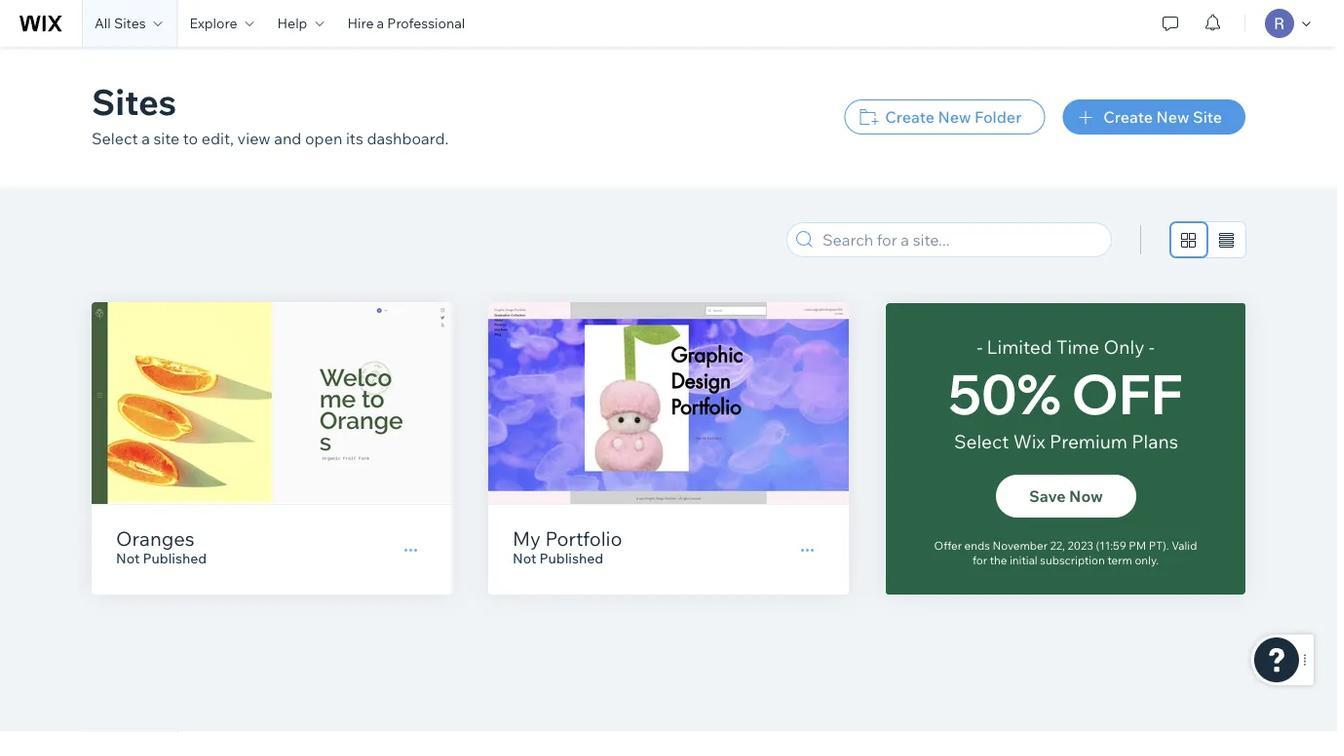 Task type: describe. For each thing, give the bounding box(es) containing it.
new for folder
[[938, 107, 971, 127]]

oranges not published
[[116, 526, 207, 567]]

term inside offer ends november 22, 2023 (11:59 pm pt). valid for the initial subscription term only.
[[1108, 553, 1133, 567]]

site
[[154, 129, 180, 148]]

view
[[237, 129, 271, 148]]

offer
[[935, 538, 962, 552]]

dashboard.
[[367, 129, 449, 148]]

edit,
[[202, 129, 234, 148]]

sites inside sites select a site to edit, view and open its dashboard.
[[92, 79, 177, 123]]

not inside my portfolio not published
[[513, 550, 537, 567]]

oranges
[[116, 526, 195, 550]]

22,
[[1051, 538, 1065, 552]]

1 - from the left
[[977, 335, 983, 359]]

hire a professional link
[[336, 0, 477, 47]]

34
[[948, 324, 1001, 380]]

0 vertical spatial sites
[[114, 15, 146, 32]]

pt).
[[1149, 538, 1169, 552]]

upgrade now link
[[995, 477, 1135, 520]]

premium
[[1050, 430, 1128, 453]]

now for save now
[[1070, 486, 1104, 506]]

create new folder
[[886, 107, 1022, 127]]

03
[[1040, 324, 1092, 380]]

0 horizontal spatial hours
[[949, 454, 985, 470]]

create new folder button
[[845, 99, 1045, 135]]

ends
[[965, 538, 990, 552]]

folder
[[975, 107, 1022, 127]]

- limited time only - 50% off
[[948, 335, 1184, 428]]

final
[[1004, 326, 1036, 343]]

1 horizontal spatial a
[[377, 15, 384, 32]]

explore
[[190, 15, 237, 32]]

1 : from the left
[[1014, 324, 1027, 380]]

published inside oranges not published
[[143, 550, 207, 567]]

portfolio
[[545, 526, 623, 550]]

2 : from the left
[[1105, 324, 1118, 380]]

pm
[[1129, 538, 1147, 552]]

subscription inside offer ends november 22, 2023 (11:59 pm pt). valid for the initial subscription term only.
[[1041, 553, 1105, 567]]

Search for a site... field
[[817, 223, 1106, 256]]

upgrade
[[1014, 488, 1078, 507]]

minutes
[[1036, 454, 1085, 470]]

2 - from the left
[[1149, 335, 1155, 359]]

1 vertical spatial select
[[954, 430, 1009, 453]]

50%
[[948, 359, 1061, 428]]

create for create new site
[[1104, 107, 1153, 127]]

sites select a site to edit, view and open its dashboard.
[[92, 79, 449, 148]]

2 the from the top
[[990, 555, 1006, 568]]

create new site button
[[1063, 99, 1246, 135]]

hire a professional
[[347, 15, 465, 32]]

59
[[1131, 324, 1183, 380]]

off
[[1072, 359, 1184, 428]]

valid
[[1172, 538, 1198, 552]]



Task type: vqa. For each thing, say whether or not it's contained in the screenshot.
Let's
no



Task type: locate. For each thing, give the bounding box(es) containing it.
select
[[1144, 555, 1174, 568]]

now
[[1070, 486, 1104, 506], [1083, 488, 1117, 507]]

for inside offer ends november 22, 2023 (11:59 pm pt). valid for the initial subscription term only.
[[973, 553, 988, 567]]

only
[[1104, 335, 1145, 359]]

select inside sites select a site to edit, view and open its dashboard.
[[92, 129, 138, 148]]

0 horizontal spatial create
[[886, 107, 935, 127]]

save
[[1030, 486, 1066, 506]]

limited
[[987, 335, 1053, 359]]

new left folder
[[938, 107, 971, 127]]

select left "site"
[[92, 129, 138, 148]]

1 horizontal spatial not
[[513, 550, 537, 567]]

sale valid for the initial subscription term on select plans.
[[922, 555, 1207, 568]]

offer ends november 22, 2023 (11:59 pm pt). valid for the initial subscription term only.
[[935, 538, 1198, 567]]

a right hire
[[377, 15, 384, 32]]

create
[[886, 107, 935, 127], [1104, 107, 1153, 127]]

hours right final
[[1040, 326, 1081, 343]]

0 horizontal spatial to
[[183, 129, 198, 148]]

sites
[[114, 15, 146, 32], [92, 79, 177, 123]]

open
[[305, 129, 342, 148]]

0 vertical spatial a
[[377, 15, 384, 32]]

0 horizontal spatial published
[[143, 550, 207, 567]]

create new site
[[1104, 107, 1223, 127]]

all
[[95, 15, 111, 32]]

to right "site"
[[183, 129, 198, 148]]

0 vertical spatial hours
[[1040, 326, 1081, 343]]

final hours to get
[[1004, 326, 1126, 343]]

site
[[1193, 107, 1223, 127]]

new for site
[[1157, 107, 1190, 127]]

help
[[277, 15, 307, 32]]

help button
[[266, 0, 336, 47]]

:
[[1014, 324, 1027, 380], [1105, 324, 1118, 380]]

new
[[938, 107, 971, 127], [1157, 107, 1190, 127]]

to left get
[[1085, 326, 1098, 343]]

0 horizontal spatial -
[[977, 335, 983, 359]]

subscription down 22,
[[1038, 555, 1099, 568]]

not inside oranges not published
[[116, 550, 140, 567]]

34 : 03 : 59
[[948, 324, 1183, 380]]

0 horizontal spatial a
[[142, 129, 150, 148]]

the
[[990, 553, 1007, 567], [990, 555, 1006, 568]]

a left "site"
[[142, 129, 150, 148]]

- right only
[[1149, 335, 1155, 359]]

now up (11:59
[[1083, 488, 1117, 507]]

subscription
[[1041, 553, 1105, 567], [1038, 555, 1099, 568]]

1 vertical spatial sites
[[92, 79, 177, 123]]

0 vertical spatial select
[[92, 129, 138, 148]]

my portfolio not published
[[513, 526, 623, 567]]

wix
[[1014, 430, 1046, 453]]

its
[[346, 129, 363, 148]]

2 published from the left
[[540, 550, 604, 567]]

on
[[1128, 555, 1141, 568]]

2 create from the left
[[1104, 107, 1153, 127]]

2023
[[1068, 538, 1094, 552]]

and
[[274, 129, 302, 148]]

initial
[[1010, 553, 1038, 567], [1009, 555, 1035, 568]]

select left wix
[[954, 430, 1009, 453]]

1 vertical spatial to
[[1085, 326, 1098, 343]]

subscription down 2023
[[1041, 553, 1105, 567]]

select wix premium plans
[[954, 430, 1179, 453]]

1 vertical spatial hours
[[949, 454, 985, 470]]

1 horizontal spatial select
[[954, 430, 1009, 453]]

hire
[[347, 15, 374, 32]]

term
[[1108, 553, 1133, 567], [1102, 555, 1125, 568]]

sites right all
[[114, 15, 146, 32]]

the inside offer ends november 22, 2023 (11:59 pm pt). valid for the initial subscription term only.
[[990, 553, 1007, 567]]

published inside my portfolio not published
[[540, 550, 604, 567]]

not
[[116, 550, 140, 567], [513, 550, 537, 567]]

: right time
[[1105, 324, 1118, 380]]

november
[[993, 538, 1048, 552]]

upgrade now
[[1014, 488, 1117, 507]]

: right the 34
[[1014, 324, 1027, 380]]

plans.
[[1177, 555, 1207, 568]]

now right save at the right bottom of the page
[[1070, 486, 1104, 506]]

select
[[92, 129, 138, 148], [954, 430, 1009, 453]]

sale
[[922, 555, 944, 568]]

my
[[513, 526, 541, 550]]

published
[[143, 550, 207, 567], [540, 550, 604, 567]]

professional
[[387, 15, 465, 32]]

2 not from the left
[[513, 550, 537, 567]]

create left folder
[[886, 107, 935, 127]]

0 vertical spatial to
[[183, 129, 198, 148]]

for
[[973, 553, 988, 567], [973, 555, 987, 568]]

to inside sites select a site to edit, view and open its dashboard.
[[183, 129, 198, 148]]

1 create from the left
[[886, 107, 935, 127]]

1 new from the left
[[938, 107, 971, 127]]

all sites
[[95, 15, 146, 32]]

1 the from the top
[[990, 553, 1007, 567]]

save now
[[1030, 486, 1104, 506]]

1 horizontal spatial published
[[540, 550, 604, 567]]

1 horizontal spatial hours
[[1040, 326, 1081, 343]]

1 horizontal spatial :
[[1105, 324, 1118, 380]]

valid
[[947, 555, 970, 568]]

1 horizontal spatial to
[[1085, 326, 1098, 343]]

1 published from the left
[[143, 550, 207, 567]]

initial inside offer ends november 22, 2023 (11:59 pm pt). valid for the initial subscription term only.
[[1010, 553, 1038, 567]]

0 horizontal spatial select
[[92, 129, 138, 148]]

save now link
[[996, 475, 1137, 518]]

1 not from the left
[[116, 550, 140, 567]]

create left site
[[1104, 107, 1153, 127]]

a inside sites select a site to edit, view and open its dashboard.
[[142, 129, 150, 148]]

0 horizontal spatial not
[[116, 550, 140, 567]]

a
[[377, 15, 384, 32], [142, 129, 150, 148]]

hours down 50% on the right
[[949, 454, 985, 470]]

create for create new folder
[[886, 107, 935, 127]]

get
[[1102, 326, 1126, 343]]

sites up "site"
[[92, 79, 177, 123]]

(11:59
[[1096, 538, 1127, 552]]

seconds
[[1114, 455, 1158, 468]]

only.
[[1135, 553, 1159, 567]]

time
[[1057, 335, 1100, 359]]

new left site
[[1157, 107, 1190, 127]]

0 horizontal spatial :
[[1014, 324, 1027, 380]]

1 horizontal spatial new
[[1157, 107, 1190, 127]]

- left limited
[[977, 335, 983, 359]]

1 horizontal spatial create
[[1104, 107, 1153, 127]]

1 horizontal spatial -
[[1149, 335, 1155, 359]]

hours
[[1040, 326, 1081, 343], [949, 454, 985, 470]]

plans
[[1132, 430, 1179, 453]]

to
[[183, 129, 198, 148], [1085, 326, 1098, 343]]

-
[[977, 335, 983, 359], [1149, 335, 1155, 359]]

0 horizontal spatial new
[[938, 107, 971, 127]]

2 new from the left
[[1157, 107, 1190, 127]]

now for upgrade now
[[1083, 488, 1117, 507]]

1 vertical spatial a
[[142, 129, 150, 148]]



